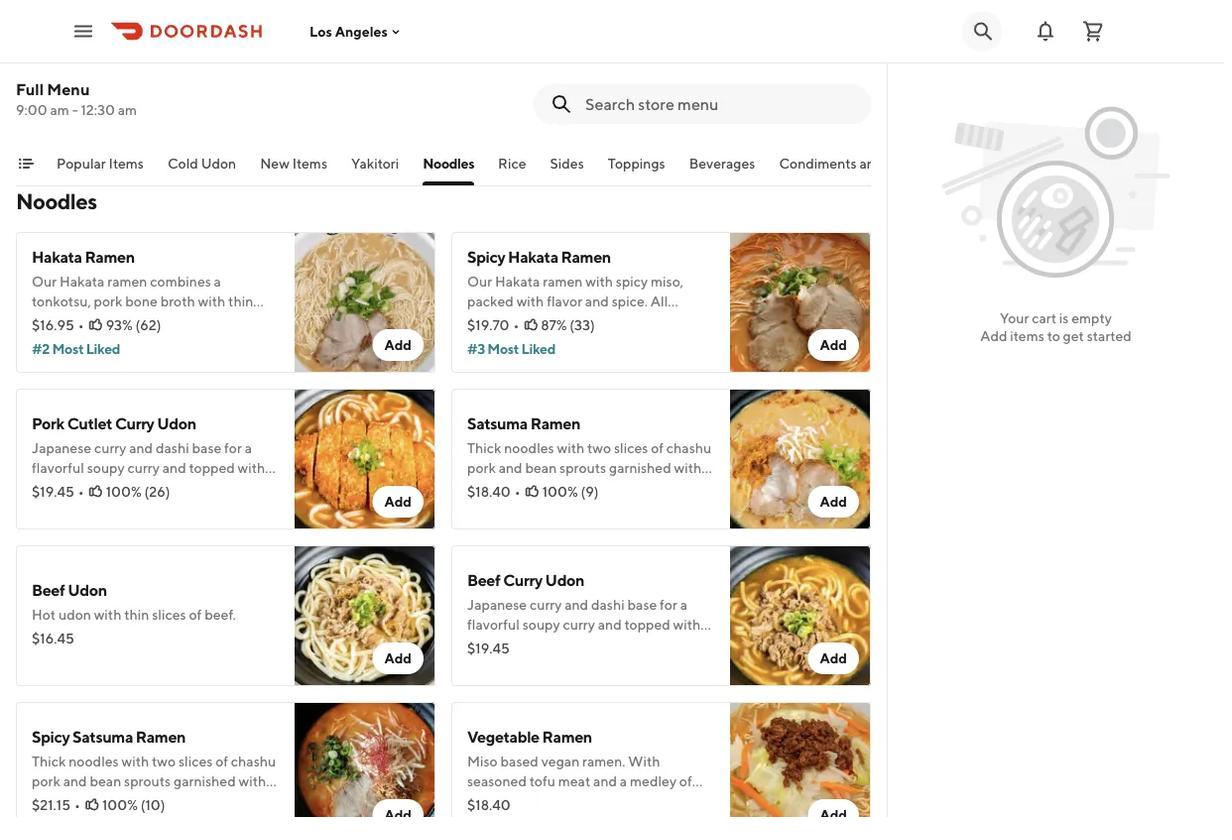 Task type: vqa. For each thing, say whether or not it's contained in the screenshot.
the topmost "Curry"
yes



Task type: describe. For each thing, give the bounding box(es) containing it.
spicy for spicy satsuma ramen
[[32, 728, 70, 747]]

ramen.
[[583, 754, 626, 770]]

noodles
[[504, 440, 555, 457]]

spicy for spicy hakata ramen our hakata ramen with spicy miso, packed with flavor and spice. all toppings and garnish will be placed on the side.
[[467, 248, 505, 266]]

items for new items
[[292, 155, 328, 172]]

udon inside pork cutlet curry udon japanese curry and dashi base for a flavorful soupy curry and topped with pork cutlet.
[[157, 414, 196, 433]]

(3pc)
[[71, 25, 108, 44]]

spice.
[[612, 293, 648, 310]]

get
[[1064, 328, 1085, 344]]

a inside the 'satsuma ramen thick noodles with two slices of chashu pork and bean sprouts garnished with green onions, fried onions in a rich broth of chicken, pork, and vegetables.'
[[646, 480, 653, 496]]

0 vertical spatial noodles
[[423, 155, 475, 172]]

condiments and utensils
[[780, 155, 937, 172]]

$19.70
[[467, 317, 510, 333]]

sides
[[550, 155, 584, 172]]

chicken,
[[521, 500, 573, 516]]

angeles
[[335, 23, 388, 39]]

a inside vegetable ramen miso based vegan ramen. with seasoned tofu meat and a medley of vegetables.
[[620, 774, 627, 790]]

ramen for satsuma
[[531, 414, 581, 433]]

soupy inside beef curry udon japanese curry and dashi base for a flavorful soupy curry and topped with slices of beef and onions.
[[523, 617, 560, 633]]

(62)
[[135, 317, 161, 333]]

curry inside beef curry udon japanese curry and dashi base for a flavorful soupy curry and topped with slices of beef and onions.
[[503, 571, 543, 590]]

add inside your cart is empty add items to get started
[[981, 328, 1008, 344]]

#3 most liked
[[467, 341, 556, 357]]

cold udon button
[[168, 154, 236, 186]]

on
[[690, 313, 706, 330]]

toppings
[[467, 313, 523, 330]]

base inside beef curry udon japanese curry and dashi base for a flavorful soupy curry and topped with slices of beef and onions.
[[628, 597, 657, 613]]

(9)
[[581, 484, 599, 500]]

sides button
[[550, 154, 584, 186]]

curry inside pork cutlet curry udon japanese curry and dashi base for a flavorful soupy curry and topped with pork cutlet.
[[115, 414, 154, 433]]

pork,
[[576, 500, 608, 516]]

add for beef udon
[[385, 651, 412, 667]]

satsuma ramen image
[[731, 389, 871, 530]]

open menu image
[[71, 19, 95, 43]]

pork inside shiro (3pc) pork intestine skewer $14.50
[[32, 51, 61, 67]]

will
[[601, 313, 622, 330]]

9:00
[[16, 102, 47, 118]]

ramen for hakata
[[85, 248, 135, 266]]

ramen inside the spicy hakata ramen our hakata ramen with spicy miso, packed with flavor and spice. all toppings and garnish will be placed on the side.
[[561, 248, 611, 266]]

shiro (3pc) pork intestine skewer $14.50
[[32, 25, 166, 91]]

vegetables. inside the 'satsuma ramen thick noodles with two slices of chashu pork and bean sprouts garnished with green onions, fried onions in a rich broth of chicken, pork, and vegetables.'
[[637, 500, 710, 516]]

of inside beef curry udon japanese curry and dashi base for a flavorful soupy curry and topped with slices of beef and onions.
[[504, 637, 517, 653]]

(33)
[[570, 317, 595, 333]]

• for satsuma ramen
[[515, 484, 521, 500]]

0 horizontal spatial satsuma
[[73, 728, 133, 747]]

green
[[467, 480, 504, 496]]

pork cutlet curry udon image
[[295, 389, 436, 530]]

$18.40 •
[[467, 484, 521, 500]]

hakata ramen
[[32, 248, 135, 266]]

show menu categories image
[[18, 156, 34, 172]]

liked for hakata ramen
[[86, 341, 120, 357]]

$19.45 for $19.45
[[467, 641, 510, 657]]

add button for ramen
[[808, 486, 860, 518]]

and inside vegetable ramen miso based vegan ramen. with seasoned tofu meat and a medley of vegetables.
[[594, 774, 617, 790]]

vegan
[[542, 754, 580, 770]]

placed
[[644, 313, 687, 330]]

los angeles button
[[310, 23, 404, 39]]

pork inside pork cutlet curry udon japanese curry and dashi base for a flavorful soupy curry and topped with pork cutlet.
[[32, 414, 64, 433]]

beef for beef udon
[[32, 581, 65, 600]]

menu
[[47, 80, 90, 99]]

be
[[625, 313, 641, 330]]

full menu 9:00 am - 12:30 am
[[16, 80, 137, 118]]

dashi inside pork cutlet curry udon japanese curry and dashi base for a flavorful soupy curry and topped with pork cutlet.
[[156, 440, 189, 457]]

notification bell image
[[1034, 19, 1058, 43]]

beef curry udon japanese curry and dashi base for a flavorful soupy curry and topped with slices of beef and onions.
[[467, 571, 701, 653]]

toppings button
[[608, 154, 666, 186]]

#2 most liked
[[32, 341, 120, 357]]

flavorful inside beef curry udon japanese curry and dashi base for a flavorful soupy curry and topped with slices of beef and onions.
[[467, 617, 520, 633]]

condiments
[[780, 155, 857, 172]]

onions,
[[507, 480, 552, 496]]

vegetable
[[467, 728, 540, 747]]

#2
[[32, 341, 50, 357]]

skewer
[[122, 51, 166, 67]]

new
[[260, 155, 290, 172]]

onions.
[[578, 637, 623, 653]]

a inside beef curry udon japanese curry and dashi base for a flavorful soupy curry and topped with slices of beef and onions.
[[681, 597, 688, 613]]

100% (26)
[[106, 484, 170, 500]]

$18.40 for $18.40
[[467, 798, 511, 814]]

to
[[1048, 328, 1061, 344]]

2 am from the left
[[118, 102, 137, 118]]

(26)
[[144, 484, 170, 500]]

tofu
[[530, 774, 556, 790]]

add button for curry
[[808, 643, 860, 675]]

udon inside beef curry udon japanese curry and dashi base for a flavorful soupy curry and topped with slices of beef and onions.
[[546, 571, 585, 590]]

most for hakata ramen
[[52, 341, 84, 357]]

topped inside pork cutlet curry udon japanese curry and dashi base for a flavorful soupy curry and topped with pork cutlet.
[[189, 460, 235, 476]]

-
[[72, 102, 78, 118]]

$21.15
[[32, 798, 70, 814]]

hakata ramen image
[[295, 232, 436, 373]]

meat
[[558, 774, 591, 790]]

utensils
[[887, 155, 937, 172]]

$14.50
[[32, 75, 76, 91]]

sprouts
[[560, 460, 607, 476]]

satsuma ramen thick noodles with two slices of chashu pork and bean sprouts garnished with green onions, fried onions in a rich broth of chicken, pork, and vegetables.
[[467, 414, 712, 516]]

spicy hakata ramen our hakata ramen with spicy miso, packed with flavor and spice. all toppings and garnish will be placed on the side.
[[467, 248, 706, 349]]

$19.45 for $19.45 •
[[32, 484, 74, 500]]

beverages button
[[689, 154, 756, 186]]

new items button
[[260, 154, 328, 186]]

add for hakata ramen
[[385, 337, 412, 353]]

base inside pork cutlet curry udon japanese curry and dashi base for a flavorful soupy curry and topped with pork cutlet.
[[192, 440, 222, 457]]

cutlet
[[67, 414, 112, 433]]

100% for udon
[[106, 484, 142, 500]]

broth
[[467, 500, 502, 516]]

87%
[[541, 317, 567, 333]]

new items
[[260, 155, 328, 172]]

fried
[[555, 480, 584, 496]]

curry up 100% (26)
[[127, 460, 160, 476]]

pork inside the 'satsuma ramen thick noodles with two slices of chashu pork and bean sprouts garnished with green onions, fried onions in a rich broth of chicken, pork, and vegetables.'
[[467, 460, 496, 476]]

garnish
[[552, 313, 598, 330]]

beef curry udon image
[[731, 546, 871, 687]]

started
[[1088, 328, 1132, 344]]

for inside beef curry udon japanese curry and dashi base for a flavorful soupy curry and topped with slices of beef and onions.
[[660, 597, 678, 613]]

items
[[1011, 328, 1045, 344]]

beef tongue (3pc) image
[[731, 0, 871, 131]]

two
[[588, 440, 612, 457]]

$16.45
[[32, 631, 74, 647]]

$21.15 •
[[32, 798, 80, 814]]

los
[[310, 23, 332, 39]]

0 horizontal spatial noodles
[[16, 189, 97, 214]]

your
[[1001, 310, 1030, 327]]

spicy
[[616, 273, 648, 290]]

cold
[[168, 155, 198, 172]]

and inside condiments and utensils button
[[860, 155, 884, 172]]

empty
[[1072, 310, 1113, 327]]

medley
[[630, 774, 677, 790]]

cutlet.
[[63, 480, 104, 496]]



Task type: locate. For each thing, give the bounding box(es) containing it.
spicy hakata ramen image
[[731, 232, 871, 373]]

udon inside beef udon hot udon with thin slices of beef. $16.45
[[68, 581, 107, 600]]

cart
[[1032, 310, 1057, 327]]

1 liked from the left
[[86, 341, 120, 357]]

1 horizontal spatial for
[[660, 597, 678, 613]]

japanese up beef
[[467, 597, 527, 613]]

0 horizontal spatial $19.45
[[32, 484, 74, 500]]

a inside pork cutlet curry udon japanese curry and dashi base for a flavorful soupy curry and topped with pork cutlet.
[[245, 440, 252, 457]]

0 vertical spatial $19.45
[[32, 484, 74, 500]]

ramen inside the 'satsuma ramen thick noodles with two slices of chashu pork and bean sprouts garnished with green onions, fried onions in a rich broth of chicken, pork, and vegetables.'
[[531, 414, 581, 433]]

curry up onions.
[[563, 617, 595, 633]]

onions
[[587, 480, 629, 496]]

0 vertical spatial $18.40
[[467, 484, 511, 500]]

slices for beef udon
[[152, 607, 186, 623]]

1 horizontal spatial curry
[[503, 571, 543, 590]]

bean
[[525, 460, 557, 476]]

1 horizontal spatial flavorful
[[467, 617, 520, 633]]

topped inside beef curry udon japanese curry and dashi base for a flavorful soupy curry and topped with slices of beef and onions.
[[625, 617, 671, 633]]

spicy up $21.15
[[32, 728, 70, 747]]

flavorful inside pork cutlet curry udon japanese curry and dashi base for a flavorful soupy curry and topped with pork cutlet.
[[32, 460, 84, 476]]

ramen
[[85, 248, 135, 266], [561, 248, 611, 266], [531, 414, 581, 433], [136, 728, 186, 747], [543, 728, 592, 747]]

• right $21.15
[[74, 798, 80, 814]]

vegetables. down rich
[[637, 500, 710, 516]]

0 horizontal spatial slices
[[152, 607, 186, 623]]

1 vertical spatial japanese
[[467, 597, 527, 613]]

dashi inside beef curry udon japanese curry and dashi base for a flavorful soupy curry and topped with slices of beef and onions.
[[591, 597, 625, 613]]

ramen for vegetable
[[543, 728, 592, 747]]

rice button
[[498, 154, 527, 186]]

curry up beef
[[530, 597, 562, 613]]

$19.45 left beef
[[467, 641, 510, 657]]

1 horizontal spatial am
[[118, 102, 137, 118]]

slices up garnished
[[614, 440, 648, 457]]

dashi up onions.
[[591, 597, 625, 613]]

soupy
[[87, 460, 125, 476], [523, 617, 560, 633]]

slices left beef
[[467, 637, 502, 653]]

1 vertical spatial base
[[628, 597, 657, 613]]

flavorful
[[32, 460, 84, 476], [467, 617, 520, 633]]

0 horizontal spatial liked
[[86, 341, 120, 357]]

add for satsuma ramen
[[820, 494, 848, 510]]

• up the #2 most liked
[[78, 317, 84, 333]]

curry up beef
[[503, 571, 543, 590]]

intestine
[[64, 51, 119, 67]]

ramen up vegan on the bottom of the page
[[543, 728, 592, 747]]

of up garnished
[[651, 440, 664, 457]]

japanese inside pork cutlet curry udon japanese curry and dashi base for a flavorful soupy curry and topped with pork cutlet.
[[32, 440, 91, 457]]

1 horizontal spatial spicy
[[467, 248, 505, 266]]

slices inside beef curry udon japanese curry and dashi base for a flavorful soupy curry and topped with slices of beef and onions.
[[467, 637, 502, 653]]

liked down 93%
[[86, 341, 120, 357]]

your cart is empty add items to get started
[[981, 310, 1132, 344]]

popular
[[57, 155, 106, 172]]

100% left (9)
[[543, 484, 578, 500]]

udon up udon in the bottom left of the page
[[68, 581, 107, 600]]

add button for cutlet
[[373, 486, 424, 518]]

0 vertical spatial dashi
[[156, 440, 189, 457]]

1 horizontal spatial $19.45
[[467, 641, 510, 657]]

$18.40 down seasoned
[[467, 798, 511, 814]]

$18.40
[[467, 484, 511, 500], [467, 798, 511, 814]]

100% (9)
[[543, 484, 599, 500]]

• for spicy satsuma ramen
[[74, 798, 80, 814]]

beef udon image
[[295, 546, 436, 687]]

0 vertical spatial slices
[[614, 440, 648, 457]]

hakata up ramen
[[508, 248, 559, 266]]

1 vertical spatial soupy
[[523, 617, 560, 633]]

noodles
[[423, 155, 475, 172], [16, 189, 97, 214]]

vegetable ramen image
[[731, 703, 871, 818]]

base
[[192, 440, 222, 457], [628, 597, 657, 613]]

$16.95
[[32, 317, 74, 333]]

slices for satsuma ramen
[[614, 440, 648, 457]]

1 horizontal spatial liked
[[522, 341, 556, 357]]

1 horizontal spatial base
[[628, 597, 657, 613]]

soupy up cutlet.
[[87, 460, 125, 476]]

curry down cutlet
[[94, 440, 126, 457]]

0 horizontal spatial items
[[109, 155, 144, 172]]

beef for beef curry udon
[[467, 571, 501, 590]]

ramen up ramen
[[561, 248, 611, 266]]

ramen
[[543, 273, 583, 290]]

1 horizontal spatial satsuma
[[467, 414, 528, 433]]

of
[[651, 440, 664, 457], [505, 500, 518, 516], [189, 607, 202, 623], [504, 637, 517, 653], [680, 774, 693, 790]]

• for spicy hakata ramen
[[514, 317, 519, 333]]

0 vertical spatial soupy
[[87, 460, 125, 476]]

12:30
[[81, 102, 115, 118]]

1 vertical spatial noodles
[[16, 189, 97, 214]]

2 horizontal spatial slices
[[614, 440, 648, 457]]

1 vertical spatial $18.40
[[467, 798, 511, 814]]

garnished
[[609, 460, 672, 476]]

ramen up 93%
[[85, 248, 135, 266]]

beef down broth
[[467, 571, 501, 590]]

1 vertical spatial slices
[[152, 607, 186, 623]]

rich
[[656, 480, 679, 496]]

100% (10)
[[102, 798, 165, 814]]

slices
[[614, 440, 648, 457], [152, 607, 186, 623], [467, 637, 502, 653]]

0 vertical spatial base
[[192, 440, 222, 457]]

0 horizontal spatial topped
[[189, 460, 235, 476]]

0 horizontal spatial for
[[224, 440, 242, 457]]

udon
[[59, 607, 91, 623]]

liked down the 87%
[[522, 341, 556, 357]]

0 horizontal spatial beef
[[32, 581, 65, 600]]

am left -
[[50, 102, 69, 118]]

the
[[467, 333, 489, 349]]

spicy satsuma ramen image
[[295, 703, 436, 818]]

beef.
[[205, 607, 236, 623]]

with
[[629, 754, 661, 770]]

spicy satsuma ramen
[[32, 728, 186, 747]]

1 most from the left
[[52, 341, 84, 357]]

add for spicy hakata ramen
[[820, 337, 848, 353]]

0 horizontal spatial pork
[[32, 480, 60, 496]]

1 vertical spatial topped
[[625, 617, 671, 633]]

ramen up 'noodles'
[[531, 414, 581, 433]]

japanese inside beef curry udon japanese curry and dashi base for a flavorful soupy curry and topped with slices of beef and onions.
[[467, 597, 527, 613]]

japanese down cutlet
[[32, 440, 91, 457]]

0 vertical spatial pork
[[467, 460, 496, 476]]

1 am from the left
[[50, 102, 69, 118]]

of right medley
[[680, 774, 693, 790]]

soupy inside pork cutlet curry udon japanese curry and dashi base for a flavorful soupy curry and topped with pork cutlet.
[[87, 460, 125, 476]]

0 vertical spatial topped
[[189, 460, 235, 476]]

$19.70 •
[[467, 317, 519, 333]]

• up the #3 most liked
[[514, 317, 519, 333]]

add for beef curry udon
[[820, 651, 848, 667]]

vegetable ramen miso based vegan ramen. with seasoned tofu meat and a medley of vegetables.
[[467, 728, 693, 810]]

with inside pork cutlet curry udon japanese curry and dashi base for a flavorful soupy curry and topped with pork cutlet.
[[238, 460, 265, 476]]

2 vertical spatial slices
[[467, 637, 502, 653]]

pork
[[467, 460, 496, 476], [32, 480, 60, 496]]

hakata up $16.95 •
[[32, 248, 82, 266]]

0 vertical spatial vegetables.
[[637, 500, 710, 516]]

pork inside pork cutlet curry udon japanese curry and dashi base for a flavorful soupy curry and topped with pork cutlet.
[[32, 480, 60, 496]]

of right broth
[[505, 500, 518, 516]]

$19.45 down cutlet
[[32, 484, 74, 500]]

0 vertical spatial pork
[[32, 51, 61, 67]]

seasoned
[[467, 774, 527, 790]]

items for popular items
[[109, 155, 144, 172]]

0 vertical spatial spicy
[[467, 248, 505, 266]]

0 horizontal spatial base
[[192, 440, 222, 457]]

flavorful up beef
[[467, 617, 520, 633]]

1 vertical spatial pork
[[32, 414, 64, 433]]

hakata up packed
[[495, 273, 540, 290]]

items right "popular" in the left of the page
[[109, 155, 144, 172]]

thin
[[124, 607, 149, 623]]

miso
[[467, 754, 498, 770]]

add button for udon
[[373, 643, 424, 675]]

2 liked from the left
[[522, 341, 556, 357]]

1 vertical spatial spicy
[[32, 728, 70, 747]]

slices right the thin
[[152, 607, 186, 623]]

most down $19.70 •
[[488, 341, 519, 357]]

2 $18.40 from the top
[[467, 798, 511, 814]]

(10)
[[141, 798, 165, 814]]

with inside beef udon hot udon with thin slices of beef. $16.45
[[94, 607, 122, 623]]

pork left cutlet.
[[32, 480, 60, 496]]

noodles down "popular" in the left of the page
[[16, 189, 97, 214]]

1 horizontal spatial pork
[[467, 460, 496, 476]]

yakitori
[[351, 155, 399, 172]]

satsuma up 100% (10)
[[73, 728, 133, 747]]

of inside vegetable ramen miso based vegan ramen. with seasoned tofu meat and a medley of vegetables.
[[680, 774, 693, 790]]

rice
[[498, 155, 527, 172]]

ramen up (10)
[[136, 728, 186, 747]]

slices inside beef udon hot udon with thin slices of beef. $16.45
[[152, 607, 186, 623]]

1 horizontal spatial items
[[292, 155, 328, 172]]

satsuma up thick on the left
[[467, 414, 528, 433]]

curry right cutlet
[[115, 414, 154, 433]]

spicy
[[467, 248, 505, 266], [32, 728, 70, 747]]

1 vertical spatial curry
[[503, 571, 543, 590]]

0 horizontal spatial dashi
[[156, 440, 189, 457]]

liked
[[86, 341, 120, 357], [522, 341, 556, 357]]

items inside 'button'
[[292, 155, 328, 172]]

0 horizontal spatial soupy
[[87, 460, 125, 476]]

100% left '(26)'
[[106, 484, 142, 500]]

pork left cutlet
[[32, 414, 64, 433]]

most down $16.95 •
[[52, 341, 84, 357]]

packed
[[467, 293, 514, 310]]

87% (33)
[[541, 317, 595, 333]]

satsuma
[[467, 414, 528, 433], [73, 728, 133, 747]]

100% for noodles
[[543, 484, 578, 500]]

0 vertical spatial curry
[[115, 414, 154, 433]]

1 vertical spatial dashi
[[591, 597, 625, 613]]

udon up '(26)'
[[157, 414, 196, 433]]

1 vertical spatial for
[[660, 597, 678, 613]]

0 horizontal spatial vegetables.
[[467, 794, 540, 810]]

beef
[[467, 571, 501, 590], [32, 581, 65, 600]]

yakitori button
[[351, 154, 399, 186]]

0 horizontal spatial flavorful
[[32, 460, 84, 476]]

items right new
[[292, 155, 328, 172]]

popular items
[[57, 155, 144, 172]]

full
[[16, 80, 44, 99]]

0 vertical spatial for
[[224, 440, 242, 457]]

vegetables. down seasoned
[[467, 794, 540, 810]]

beef up hot
[[32, 581, 65, 600]]

0 vertical spatial flavorful
[[32, 460, 84, 476]]

of inside beef udon hot udon with thin slices of beef. $16.45
[[189, 607, 202, 623]]

shiro (3pc) image
[[295, 0, 436, 131]]

$18.40 down thick on the left
[[467, 484, 511, 500]]

dashi up '(26)'
[[156, 440, 189, 457]]

• left 100% (26)
[[78, 484, 84, 500]]

1 horizontal spatial slices
[[467, 637, 502, 653]]

japanese
[[32, 440, 91, 457], [467, 597, 527, 613]]

thick
[[467, 440, 502, 457]]

add for pork cutlet curry udon
[[385, 494, 412, 510]]

miso,
[[651, 273, 684, 290]]

93%
[[106, 317, 133, 333]]

0 items, open order cart image
[[1082, 19, 1106, 43]]

soupy up beef
[[523, 617, 560, 633]]

of left beef
[[504, 637, 517, 653]]

items inside button
[[109, 155, 144, 172]]

a
[[245, 440, 252, 457], [646, 480, 653, 496], [681, 597, 688, 613], [620, 774, 627, 790]]

flavor
[[547, 293, 583, 310]]

vegetables.
[[637, 500, 710, 516], [467, 794, 540, 810]]

beef inside beef udon hot udon with thin slices of beef. $16.45
[[32, 581, 65, 600]]

2 items from the left
[[292, 155, 328, 172]]

satsuma inside the 'satsuma ramen thick noodles with two slices of chashu pork and bean sprouts garnished with green onions, fried onions in a rich broth of chicken, pork, and vegetables.'
[[467, 414, 528, 433]]

0 horizontal spatial spicy
[[32, 728, 70, 747]]

1 horizontal spatial noodles
[[423, 155, 475, 172]]

93% (62)
[[106, 317, 161, 333]]

1 horizontal spatial topped
[[625, 617, 671, 633]]

toppings
[[608, 155, 666, 172]]

is
[[1060, 310, 1069, 327]]

ramen inside vegetable ramen miso based vegan ramen. with seasoned tofu meat and a medley of vegetables.
[[543, 728, 592, 747]]

$18.40 for $18.40 •
[[467, 484, 511, 500]]

noodles left rice
[[423, 155, 475, 172]]

• right the green
[[515, 484, 521, 500]]

• for pork cutlet curry udon
[[78, 484, 84, 500]]

am right 12:30
[[118, 102, 137, 118]]

Item Search search field
[[586, 93, 856, 115]]

udon inside cold udon button
[[201, 155, 236, 172]]

0 horizontal spatial curry
[[115, 414, 154, 433]]

1 horizontal spatial beef
[[467, 571, 501, 590]]

beverages
[[689, 155, 756, 172]]

pork down thick on the left
[[467, 460, 496, 476]]

pork cutlet curry udon japanese curry and dashi base for a flavorful soupy curry and topped with pork cutlet.
[[32, 414, 265, 496]]

chashu
[[667, 440, 712, 457]]

1 vertical spatial satsuma
[[73, 728, 133, 747]]

flavorful up $19.45 •
[[32, 460, 84, 476]]

spicy inside the spicy hakata ramen our hakata ramen with spicy miso, packed with flavor and spice. all toppings and garnish will be placed on the side.
[[467, 248, 505, 266]]

0 horizontal spatial japanese
[[32, 440, 91, 457]]

with inside beef curry udon japanese curry and dashi base for a flavorful soupy curry and topped with slices of beef and onions.
[[674, 617, 701, 633]]

spicy up the our
[[467, 248, 505, 266]]

beef inside beef curry udon japanese curry and dashi base for a flavorful soupy curry and topped with slices of beef and onions.
[[467, 571, 501, 590]]

1 vertical spatial vegetables.
[[467, 794, 540, 810]]

shiro
[[32, 25, 68, 44]]

0 horizontal spatial most
[[52, 341, 84, 357]]

1 horizontal spatial most
[[488, 341, 519, 357]]

all
[[651, 293, 668, 310]]

0 vertical spatial satsuma
[[467, 414, 528, 433]]

1 vertical spatial pork
[[32, 480, 60, 496]]

hot
[[32, 607, 56, 623]]

pork down shiro
[[32, 51, 61, 67]]

beef
[[520, 637, 549, 653]]

0 horizontal spatial am
[[50, 102, 69, 118]]

most for spicy hakata ramen
[[488, 341, 519, 357]]

0 vertical spatial japanese
[[32, 440, 91, 457]]

1 horizontal spatial vegetables.
[[637, 500, 710, 516]]

vegetables. inside vegetable ramen miso based vegan ramen. with seasoned tofu meat and a medley of vegetables.
[[467, 794, 540, 810]]

of left beef. on the bottom of page
[[189, 607, 202, 623]]

curry
[[115, 414, 154, 433], [503, 571, 543, 590]]

1 $18.40 from the top
[[467, 484, 511, 500]]

liked for spicy hakata ramen
[[522, 341, 556, 357]]

100% left (10)
[[102, 798, 138, 814]]

1 horizontal spatial soupy
[[523, 617, 560, 633]]

for inside pork cutlet curry udon japanese curry and dashi base for a flavorful soupy curry and topped with pork cutlet.
[[224, 440, 242, 457]]

1 vertical spatial $19.45
[[467, 641, 510, 657]]

udon right cold
[[201, 155, 236, 172]]

2 pork from the top
[[32, 414, 64, 433]]

1 horizontal spatial dashi
[[591, 597, 625, 613]]

in
[[631, 480, 643, 496]]

1 pork from the top
[[32, 51, 61, 67]]

1 vertical spatial flavorful
[[467, 617, 520, 633]]

2 most from the left
[[488, 341, 519, 357]]

1 items from the left
[[109, 155, 144, 172]]

1 horizontal spatial japanese
[[467, 597, 527, 613]]

udon up beef
[[546, 571, 585, 590]]

slices inside the 'satsuma ramen thick noodles with two slices of chashu pork and bean sprouts garnished with green onions, fried onions in a rich broth of chicken, pork, and vegetables.'
[[614, 440, 648, 457]]

$19.45 •
[[32, 484, 84, 500]]

• for hakata ramen
[[78, 317, 84, 333]]



